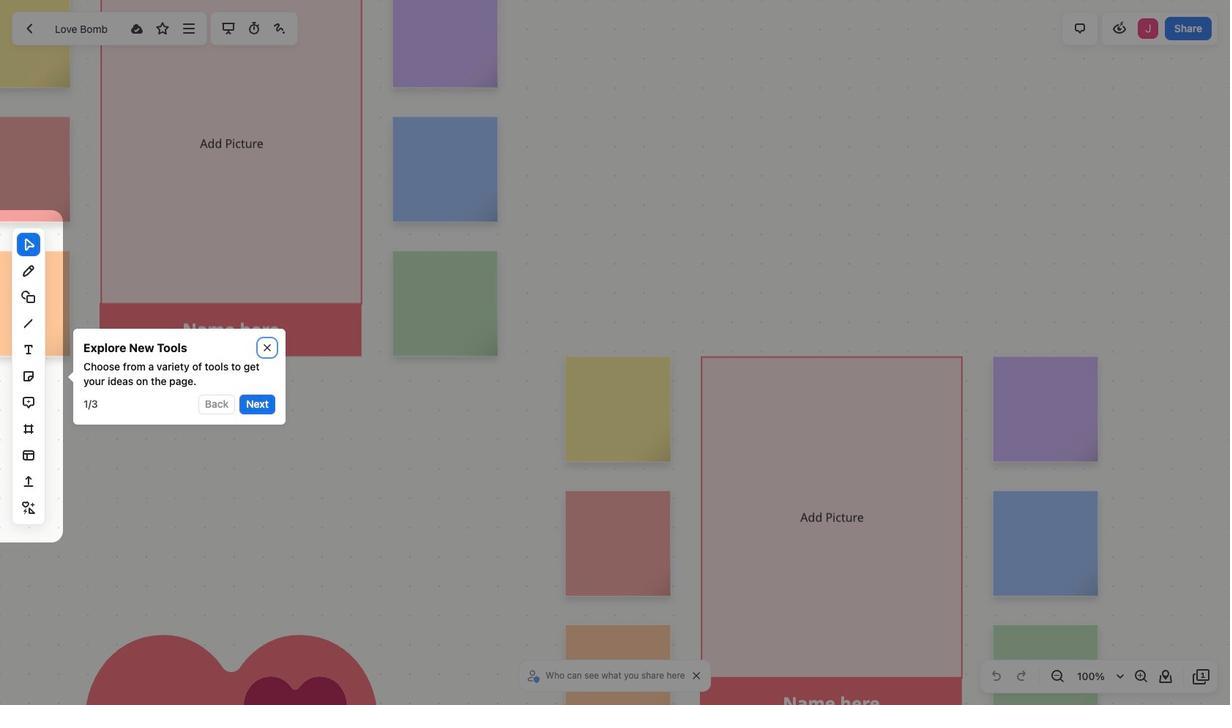 Task type: locate. For each thing, give the bounding box(es) containing it.
list
[[1137, 17, 1161, 40]]

explore new tools element
[[84, 339, 187, 357]]

Document name text field
[[44, 17, 123, 40]]

choose from a variety of tools to get your ideas on the page. element
[[84, 360, 276, 389]]

more options image
[[180, 20, 197, 37]]

comment panel image
[[1072, 20, 1089, 37]]

timer image
[[245, 20, 263, 37]]

list item
[[1137, 17, 1161, 40]]

pages image
[[1194, 668, 1211, 686]]

tooltip
[[63, 329, 286, 425]]



Task type: describe. For each thing, give the bounding box(es) containing it.
zoom out image
[[1049, 668, 1067, 686]]

close image
[[694, 673, 701, 680]]

presentation image
[[219, 20, 237, 37]]

star this whiteboard image
[[154, 20, 172, 37]]

dashboard image
[[21, 20, 39, 37]]

zoom in image
[[1133, 668, 1150, 686]]

close image
[[264, 344, 271, 352]]

laser image
[[271, 20, 289, 37]]



Task type: vqa. For each thing, say whether or not it's contained in the screenshot.
star this whiteboard icon
yes



